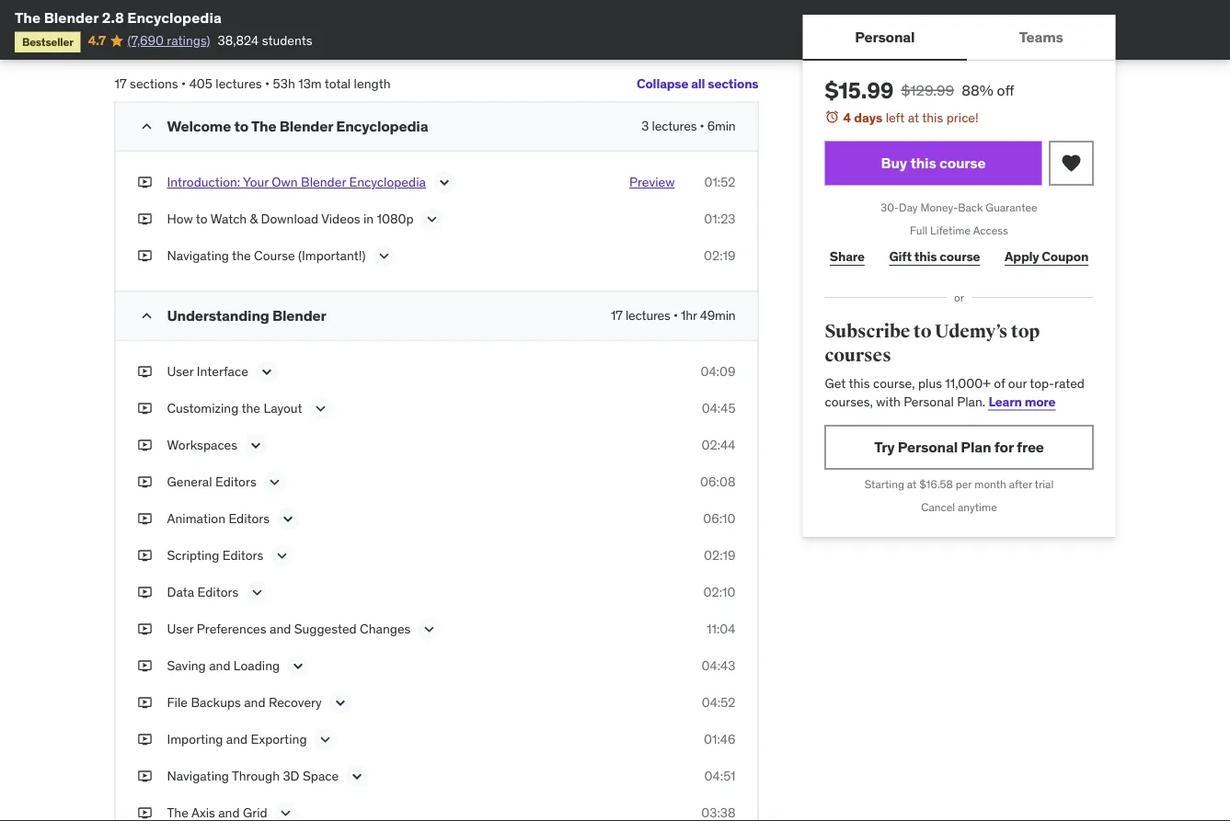 Task type: vqa. For each thing, say whether or not it's contained in the screenshot.
Memory
no



Task type: describe. For each thing, give the bounding box(es) containing it.
subscribe
[[825, 321, 911, 343]]

xsmall image for navigating through 3d space
[[138, 768, 152, 786]]

watch
[[210, 211, 247, 228]]

layout
[[264, 401, 302, 417]]

editors for general editors
[[215, 474, 257, 491]]

$129.99
[[901, 81, 955, 99]]

0 vertical spatial encyclopedia
[[127, 8, 222, 27]]

bestseller
[[22, 34, 73, 49]]

17 lectures • 1hr 49min
[[611, 308, 736, 324]]

gift this course
[[890, 248, 981, 265]]

share button
[[825, 239, 870, 275]]

and up loading
[[270, 622, 291, 638]]

lectures for blender
[[626, 308, 671, 324]]

04:51
[[705, 769, 736, 785]]

04:52
[[702, 695, 736, 712]]

coupon
[[1042, 248, 1089, 265]]

1 xsmall image from the top
[[138, 174, 152, 192]]

alarm image
[[825, 110, 840, 124]]

xsmall image for how to watch & download videos in 1080p
[[138, 211, 152, 229]]

understanding
[[167, 306, 269, 325]]

user for user preferences and suggested changes
[[167, 622, 194, 638]]

blender inside introduction: your own blender encyclopedia "button"
[[301, 174, 346, 191]]

11:04
[[707, 622, 736, 638]]

and right saving
[[209, 658, 231, 675]]

importing
[[167, 732, 223, 749]]

in
[[364, 211, 374, 228]]

this for buy
[[911, 154, 937, 173]]

xsmall image for user preferences and suggested changes
[[138, 621, 152, 639]]

left
[[886, 109, 905, 126]]

trial
[[1035, 478, 1054, 492]]

06:10
[[703, 511, 736, 528]]

course content
[[115, 23, 273, 51]]

xsmall image for data editors
[[138, 584, 152, 602]]

2.8
[[102, 8, 124, 27]]

buy this course button
[[825, 141, 1042, 186]]

students
[[262, 32, 313, 49]]

1hr
[[681, 308, 697, 324]]

4.7
[[88, 32, 106, 49]]

4 days left at this price!
[[844, 109, 979, 126]]

understanding blender
[[167, 306, 326, 325]]

backups
[[191, 695, 241, 712]]

the for navigating
[[232, 248, 251, 264]]

rated
[[1055, 375, 1085, 392]]

subscribe to udemy's top courses
[[825, 321, 1040, 367]]

personal inside personal button
[[855, 27, 915, 46]]

plus
[[919, 375, 943, 392]]

4
[[844, 109, 852, 126]]

this for gift
[[915, 248, 937, 265]]

courses
[[825, 344, 892, 367]]

exporting
[[251, 732, 307, 749]]

scripting editors
[[167, 548, 264, 564]]

01:52
[[705, 174, 736, 191]]

encyclopedia for welcome to the blender encyclopedia
[[336, 117, 428, 135]]

more
[[1025, 393, 1056, 410]]

11,000+
[[946, 375, 991, 392]]

collapse all sections
[[637, 75, 759, 91]]

gift this course link
[[885, 239, 986, 275]]

and down file backups and recovery
[[226, 732, 248, 749]]

17 for 17 sections • 405 lectures • 53h 13m total length
[[115, 75, 127, 91]]

file backups and recovery
[[167, 695, 322, 712]]

of
[[994, 375, 1006, 392]]

11 xsmall image from the top
[[138, 805, 152, 822]]

02:44
[[702, 437, 736, 454]]

access
[[974, 224, 1009, 238]]

and down loading
[[244, 695, 266, 712]]

personal inside get this course, plus 11,000+ of our top-rated courses, with personal plan.
[[904, 393, 954, 410]]

01:23
[[704, 211, 736, 228]]

xsmall image for user interface
[[138, 363, 152, 381]]

saving and loading
[[167, 658, 280, 675]]

space
[[303, 769, 339, 785]]

xsmall image for scripting editors
[[138, 547, 152, 565]]

back
[[958, 201, 983, 215]]

3
[[642, 118, 649, 135]]

videos
[[321, 211, 360, 228]]

0 horizontal spatial the
[[15, 8, 41, 27]]

guarantee
[[986, 201, 1038, 215]]

blender down "53h 13m"
[[280, 117, 333, 135]]

introduction: your own blender encyclopedia
[[167, 174, 426, 191]]

introduction: your own blender encyclopedia button
[[167, 174, 426, 196]]

show lecture description image for saving and loading
[[289, 658, 308, 676]]

preview
[[630, 174, 675, 191]]

30-
[[881, 201, 899, 215]]

show lecture description image for scripting editors
[[273, 547, 291, 566]]

navigating for navigating through 3d space
[[167, 769, 229, 785]]

show lecture description image for file backups and recovery
[[331, 695, 350, 713]]

xsmall image for saving and loading
[[138, 658, 152, 676]]

04:45
[[702, 401, 736, 417]]

welcome
[[167, 117, 231, 135]]

recovery
[[269, 695, 322, 712]]

encyclopedia for introduction: your own blender encyclopedia
[[349, 174, 426, 191]]

buy this course
[[881, 154, 986, 173]]

editors for data editors
[[197, 585, 239, 601]]

• for 3 lectures • 6min
[[700, 118, 705, 135]]

user preferences and suggested changes
[[167, 622, 411, 638]]

(important!)
[[298, 248, 366, 264]]

$16.58
[[920, 478, 953, 492]]

405
[[189, 75, 213, 91]]

get this course, plus 11,000+ of our top-rated courses, with personal plan.
[[825, 375, 1085, 410]]

apply
[[1005, 248, 1040, 265]]

month
[[975, 478, 1007, 492]]

welcome to the blender encyclopedia
[[167, 117, 428, 135]]

38,824
[[218, 32, 259, 49]]

general editors
[[167, 474, 257, 491]]

01:46
[[704, 732, 736, 749]]

after
[[1010, 478, 1033, 492]]

tab list containing personal
[[803, 15, 1116, 61]]

length
[[354, 75, 391, 91]]

or
[[955, 291, 965, 305]]

download
[[261, 211, 319, 228]]

lectures for to
[[652, 118, 697, 135]]



Task type: locate. For each thing, give the bounding box(es) containing it.
sections
[[708, 75, 759, 91], [130, 75, 178, 91]]

through
[[232, 769, 280, 785]]

try personal plan for free link
[[825, 426, 1094, 470]]

xsmall image
[[138, 211, 152, 229], [138, 247, 152, 265], [138, 363, 152, 381], [138, 400, 152, 418], [138, 511, 152, 529], [138, 547, 152, 565], [138, 584, 152, 602], [138, 658, 152, 676], [138, 695, 152, 713], [138, 731, 152, 750], [138, 805, 152, 822]]

user down data
[[167, 622, 194, 638]]

the up bestseller
[[15, 8, 41, 27]]

1 sections from the left
[[708, 75, 759, 91]]

apply coupon
[[1005, 248, 1089, 265]]

xsmall image for customizing the layout
[[138, 400, 152, 418]]

9 xsmall image from the top
[[138, 695, 152, 713]]

show lecture description image for how to watch & download videos in 1080p
[[423, 211, 441, 229]]

0 vertical spatial user
[[167, 364, 194, 380]]

xsmall image for navigating the course (important!)
[[138, 247, 152, 265]]

to for the
[[234, 117, 249, 135]]

personal inside try personal plan for free link
[[898, 438, 958, 457]]

free
[[1017, 438, 1045, 457]]

to for watch
[[196, 211, 208, 228]]

data editors
[[167, 585, 239, 601]]

user left interface
[[167, 364, 194, 380]]

editors for scripting editors
[[222, 548, 264, 564]]

0 vertical spatial to
[[234, 117, 249, 135]]

blender down (important!)
[[272, 306, 326, 325]]

17
[[115, 75, 127, 91], [611, 308, 623, 324]]

02:19 for navigating the course (important!)
[[704, 248, 736, 264]]

editors up animation editors
[[215, 474, 257, 491]]

sections down (7,690
[[130, 75, 178, 91]]

17 sections • 405 lectures • 53h 13m total length
[[115, 75, 391, 91]]

02:19 for scripting editors
[[704, 548, 736, 564]]

show lecture description image right scripting editors at the left of the page
[[273, 547, 291, 566]]

personal
[[855, 27, 915, 46], [904, 393, 954, 410], [898, 438, 958, 457]]

1 vertical spatial navigating
[[167, 769, 229, 785]]

8 xsmall image from the top
[[138, 658, 152, 676]]

full
[[910, 224, 928, 238]]

blender right own at the top
[[301, 174, 346, 191]]

share
[[830, 248, 865, 265]]

38,824 students
[[218, 32, 313, 49]]

to right welcome on the top
[[234, 117, 249, 135]]

starting
[[865, 478, 905, 492]]

2 vertical spatial to
[[914, 321, 932, 343]]

editors down scripting editors at the left of the page
[[197, 585, 239, 601]]

2 vertical spatial lectures
[[626, 308, 671, 324]]

at right left at top
[[908, 109, 920, 126]]

0 vertical spatial 02:19
[[704, 248, 736, 264]]

at left $16.58
[[907, 478, 917, 492]]

4 xsmall image from the top
[[138, 400, 152, 418]]

and
[[270, 622, 291, 638], [209, 658, 231, 675], [244, 695, 266, 712], [226, 732, 248, 749]]

2 horizontal spatial to
[[914, 321, 932, 343]]

5 xsmall image from the top
[[138, 768, 152, 786]]

small image
[[138, 118, 156, 136]]

the down 17 sections • 405 lectures • 53h 13m total length
[[251, 117, 277, 135]]

try personal plan for free
[[875, 438, 1045, 457]]

personal up $15.99
[[855, 27, 915, 46]]

show lecture description image for importing and exporting
[[316, 731, 335, 750]]

xsmall image for general editors
[[138, 474, 152, 492]]

1 vertical spatial user
[[167, 622, 194, 638]]

2 vertical spatial encyclopedia
[[349, 174, 426, 191]]

sections inside dropdown button
[[708, 75, 759, 91]]

3 xsmall image from the top
[[138, 474, 152, 492]]

encyclopedia inside introduction: your own blender encyclopedia "button"
[[349, 174, 426, 191]]

user for user interface
[[167, 364, 194, 380]]

customizing the layout
[[167, 401, 302, 417]]

this inside get this course, plus 11,000+ of our top-rated courses, with personal plan.
[[849, 375, 870, 392]]

this right gift
[[915, 248, 937, 265]]

this inside button
[[911, 154, 937, 173]]

editors for animation editors
[[229, 511, 270, 528]]

days
[[854, 109, 883, 126]]

small image
[[138, 307, 156, 326]]

navigating for navigating the course (important!)
[[167, 248, 229, 264]]

customizing
[[167, 401, 239, 417]]

lectures right 3
[[652, 118, 697, 135]]

to
[[234, 117, 249, 135], [196, 211, 208, 228], [914, 321, 932, 343]]

introduction:
[[167, 174, 240, 191]]

how
[[167, 211, 193, 228]]

plan.
[[957, 393, 986, 410]]

2 xsmall image from the top
[[138, 247, 152, 265]]

this up courses,
[[849, 375, 870, 392]]

show lecture description image for animation editors
[[279, 511, 297, 529]]

course for gift this course
[[940, 248, 981, 265]]

6 xsmall image from the top
[[138, 547, 152, 565]]

show lecture description image
[[423, 211, 441, 229], [375, 247, 394, 266], [258, 363, 276, 382], [266, 474, 284, 492], [279, 511, 297, 529], [273, 547, 291, 566], [248, 584, 266, 603], [289, 658, 308, 676], [331, 695, 350, 713], [348, 768, 366, 787]]

ratings)
[[167, 32, 210, 49]]

(7,690 ratings)
[[127, 32, 210, 49]]

0 horizontal spatial sections
[[130, 75, 178, 91]]

04:09
[[701, 364, 736, 380]]

1 vertical spatial encyclopedia
[[336, 117, 428, 135]]

• left the 6min
[[700, 118, 705, 135]]

course inside button
[[940, 154, 986, 173]]

1 horizontal spatial course
[[254, 248, 295, 264]]

0 vertical spatial personal
[[855, 27, 915, 46]]

top-
[[1030, 375, 1055, 392]]

top
[[1011, 321, 1040, 343]]

1 vertical spatial the
[[242, 401, 261, 417]]

04:43
[[702, 658, 736, 675]]

2 user from the top
[[167, 622, 194, 638]]

show lecture description image for navigating the course (important!)
[[375, 247, 394, 266]]

to right 'how'
[[196, 211, 208, 228]]

1 horizontal spatial sections
[[708, 75, 759, 91]]

show lecture description image up preferences
[[248, 584, 266, 603]]

day
[[899, 201, 918, 215]]

• for 17 sections • 405 lectures • 53h 13m total length
[[181, 75, 186, 91]]

•
[[181, 75, 186, 91], [265, 75, 270, 91], [700, 118, 705, 135], [674, 308, 678, 324]]

1 horizontal spatial the
[[251, 117, 277, 135]]

show lecture description image for user interface
[[258, 363, 276, 382]]

show lecture description image down the 1080p on the left top of the page
[[375, 247, 394, 266]]

editors up scripting editors at the left of the page
[[229, 511, 270, 528]]

our
[[1009, 375, 1027, 392]]

plan
[[961, 438, 992, 457]]

the down &
[[232, 248, 251, 264]]

1 xsmall image from the top
[[138, 211, 152, 229]]

1 vertical spatial 02:19
[[704, 548, 736, 564]]

3d
[[283, 769, 300, 785]]

animation
[[167, 511, 226, 528]]

course
[[115, 23, 188, 51], [254, 248, 295, 264]]

1 vertical spatial the
[[251, 117, 277, 135]]

money-
[[921, 201, 958, 215]]

3 xsmall image from the top
[[138, 363, 152, 381]]

6min
[[708, 118, 736, 135]]

1 user from the top
[[167, 364, 194, 380]]

0 vertical spatial navigating
[[167, 248, 229, 264]]

• for 17 lectures • 1hr 49min
[[674, 308, 678, 324]]

off
[[997, 81, 1015, 99]]

0 vertical spatial course
[[115, 23, 188, 51]]

xsmall image for importing and exporting
[[138, 731, 152, 750]]

0 vertical spatial course
[[940, 154, 986, 173]]

show lecture description image for workspaces
[[247, 437, 265, 455]]

02:10
[[704, 585, 736, 601]]

show lecture description image for navigating through 3d space
[[348, 768, 366, 787]]

navigating down importing
[[167, 769, 229, 785]]

saving
[[167, 658, 206, 675]]

7 xsmall image from the top
[[138, 584, 152, 602]]

0 vertical spatial 17
[[115, 75, 127, 91]]

show lecture description image right space
[[348, 768, 366, 787]]

this for get
[[849, 375, 870, 392]]

to inside subscribe to udemy's top courses
[[914, 321, 932, 343]]

1 vertical spatial 17
[[611, 308, 623, 324]]

0 vertical spatial lectures
[[216, 75, 262, 91]]

02:19 down 01:23
[[704, 248, 736, 264]]

encyclopedia up the 1080p on the left top of the page
[[349, 174, 426, 191]]

1 vertical spatial course
[[254, 248, 295, 264]]

2 navigating from the top
[[167, 769, 229, 785]]

lectures right the 405
[[216, 75, 262, 91]]

personal down 'plus'
[[904, 393, 954, 410]]

course up back
[[940, 154, 986, 173]]

scripting
[[167, 548, 219, 564]]

2 02:19 from the top
[[704, 548, 736, 564]]

user
[[167, 364, 194, 380], [167, 622, 194, 638]]

1 vertical spatial lectures
[[652, 118, 697, 135]]

0 vertical spatial the
[[15, 8, 41, 27]]

wishlist image
[[1061, 152, 1083, 175]]

sections right all
[[708, 75, 759, 91]]

tab list
[[803, 15, 1116, 61]]

02:19 up 02:10
[[704, 548, 736, 564]]

10 xsmall image from the top
[[138, 731, 152, 750]]

&
[[250, 211, 258, 228]]

• left the 405
[[181, 75, 186, 91]]

• left 1hr
[[674, 308, 678, 324]]

with
[[877, 393, 901, 410]]

course
[[940, 154, 986, 173], [940, 248, 981, 265]]

to for udemy's
[[914, 321, 932, 343]]

1 vertical spatial to
[[196, 211, 208, 228]]

show lecture description image for data editors
[[248, 584, 266, 603]]

personal button
[[803, 15, 968, 59]]

xsmall image for animation editors
[[138, 511, 152, 529]]

data
[[167, 585, 194, 601]]

course down the lifetime
[[940, 248, 981, 265]]

the for customizing
[[242, 401, 261, 417]]

show lecture description image right animation editors
[[279, 511, 297, 529]]

• left "53h 13m"
[[265, 75, 270, 91]]

lectures left 1hr
[[626, 308, 671, 324]]

encyclopedia down length
[[336, 117, 428, 135]]

preferences
[[197, 622, 267, 638]]

personal up $16.58
[[898, 438, 958, 457]]

17 left 1hr
[[611, 308, 623, 324]]

navigating down 'how'
[[167, 248, 229, 264]]

anytime
[[958, 501, 998, 515]]

5 xsmall image from the top
[[138, 511, 152, 529]]

teams button
[[968, 15, 1116, 59]]

1 navigating from the top
[[167, 248, 229, 264]]

1 vertical spatial course
[[940, 248, 981, 265]]

0 vertical spatial at
[[908, 109, 920, 126]]

for
[[995, 438, 1014, 457]]

53h 13m
[[273, 75, 322, 91]]

show lecture description image for user preferences and suggested changes
[[420, 621, 439, 639]]

animation editors
[[167, 511, 270, 528]]

1 vertical spatial at
[[907, 478, 917, 492]]

1 vertical spatial personal
[[904, 393, 954, 410]]

to left udemy's
[[914, 321, 932, 343]]

xsmall image for file backups and recovery
[[138, 695, 152, 713]]

show lecture description image up layout
[[258, 363, 276, 382]]

1 horizontal spatial to
[[234, 117, 249, 135]]

0 vertical spatial the
[[232, 248, 251, 264]]

encyclopedia
[[127, 8, 222, 27], [336, 117, 428, 135], [349, 174, 426, 191]]

0 horizontal spatial 17
[[115, 75, 127, 91]]

encyclopedia up (7,690 ratings)
[[127, 8, 222, 27]]

show lecture description image right general editors
[[266, 474, 284, 492]]

navigating
[[167, 248, 229, 264], [167, 769, 229, 785]]

xsmall image
[[138, 174, 152, 192], [138, 437, 152, 455], [138, 474, 152, 492], [138, 621, 152, 639], [138, 768, 152, 786]]

the
[[232, 248, 251, 264], [242, 401, 261, 417]]

course for buy this course
[[940, 154, 986, 173]]

show lecture description image right the 1080p on the left top of the page
[[423, 211, 441, 229]]

4 xsmall image from the top
[[138, 621, 152, 639]]

xsmall image for workspaces
[[138, 437, 152, 455]]

2 xsmall image from the top
[[138, 437, 152, 455]]

navigating through 3d space
[[167, 769, 339, 785]]

17 for 17 lectures • 1hr 49min
[[611, 308, 623, 324]]

the left layout
[[242, 401, 261, 417]]

2 vertical spatial personal
[[898, 438, 958, 457]]

at inside starting at $16.58 per month after trial cancel anytime
[[907, 478, 917, 492]]

1 02:19 from the top
[[704, 248, 736, 264]]

total
[[325, 75, 351, 91]]

collapse
[[637, 75, 689, 91]]

blender
[[44, 8, 99, 27], [280, 117, 333, 135], [301, 174, 346, 191], [272, 306, 326, 325]]

learn
[[989, 393, 1022, 410]]

show lecture description image for general editors
[[266, 474, 284, 492]]

$15.99 $129.99 88% off
[[825, 76, 1015, 104]]

importing and exporting
[[167, 732, 307, 749]]

1080p
[[377, 211, 414, 228]]

88%
[[962, 81, 994, 99]]

cancel
[[922, 501, 956, 515]]

show lecture description image up recovery
[[289, 658, 308, 676]]

1 horizontal spatial 17
[[611, 308, 623, 324]]

show lecture description image right recovery
[[331, 695, 350, 713]]

get
[[825, 375, 846, 392]]

this right 'buy'
[[911, 154, 937, 173]]

17 down the blender 2.8 encyclopedia
[[115, 75, 127, 91]]

blender up bestseller
[[44, 8, 99, 27]]

06:08
[[701, 474, 736, 491]]

collapse all sections button
[[637, 65, 759, 102]]

0 horizontal spatial to
[[196, 211, 208, 228]]

your
[[243, 174, 269, 191]]

lifetime
[[931, 224, 971, 238]]

0 horizontal spatial course
[[115, 23, 188, 51]]

show lecture description image
[[435, 174, 454, 192], [312, 400, 330, 419], [247, 437, 265, 455], [420, 621, 439, 639], [316, 731, 335, 750], [277, 805, 295, 822]]

editors down animation editors
[[222, 548, 264, 564]]

this down $129.99 in the right top of the page
[[923, 109, 944, 126]]

2 sections from the left
[[130, 75, 178, 91]]

suggested
[[294, 622, 357, 638]]

user interface
[[167, 364, 248, 380]]

show lecture description image for customizing the layout
[[312, 400, 330, 419]]



